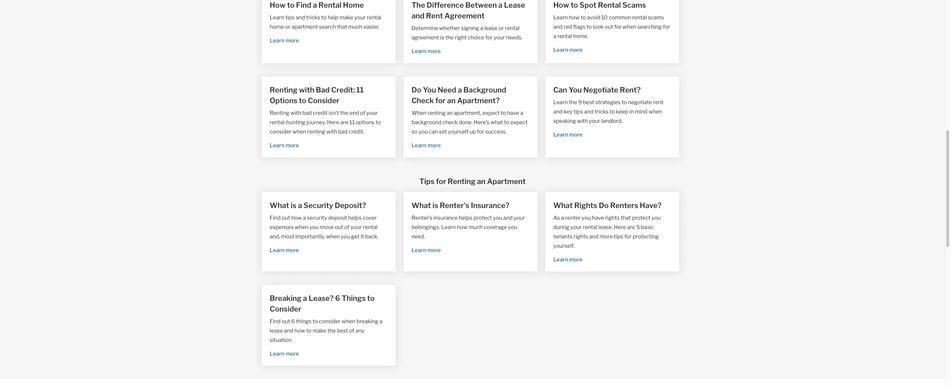 Task type: vqa. For each thing, say whether or not it's contained in the screenshot.
Additional
no



Task type: describe. For each thing, give the bounding box(es) containing it.
the difference between a lease and rent agreement
[[412, 1, 526, 20]]

rental-
[[270, 119, 287, 126]]

and inside 'learn how to avoid 10 common rental scams and red flags to look out for when searching for a rental home.'
[[554, 24, 563, 30]]

agreement
[[412, 34, 439, 41]]

when down move
[[326, 234, 340, 240]]

learn for what rights do renters have?
[[554, 257, 569, 263]]

isn't
[[329, 110, 339, 116]]

protect inside as a renter you have rights that protect you during your rental lease. here are 5 basic tenants rights and more tips for protecting yourself.
[[633, 215, 651, 221]]

out up expenses
[[282, 215, 290, 221]]

when inside learn the 9 best strategies to negotiate rent and key tips and tricks to keep in mind when speaking with your landlord.
[[649, 109, 663, 115]]

a inside determine whether signing a lease or rental agreement is the right choice for your needs.
[[481, 25, 484, 31]]

learn for do you need a background check for an apartment?
[[412, 142, 427, 149]]

more for deposit?
[[286, 248, 299, 254]]

look
[[593, 24, 604, 30]]

what for what is renter's insurance?
[[412, 201, 431, 210]]

more for 11
[[286, 142, 299, 149]]

more down the speaking
[[570, 132, 583, 138]]

agreement
[[445, 11, 485, 20]]

as
[[554, 215, 560, 221]]

are inside as a renter you have rights that protect you during your rental lease. here are 5 basic tenants rights and more tips for protecting yourself.
[[628, 224, 636, 231]]

your inside 'find out how a security deposit helps cover expenses when you move out of your rental and, most importantly, when you get it back.'
[[351, 224, 362, 231]]

apartment
[[292, 24, 318, 30]]

how for how to find a rental home
[[270, 1, 286, 9]]

learn for can you negotiate rent?
[[554, 132, 569, 138]]

any
[[356, 328, 365, 335]]

learn the 9 best strategies to negotiate rent and key tips and tricks to keep in mind when speaking with your landlord.
[[554, 99, 664, 124]]

with inside learn the 9 best strategies to negotiate rent and key tips and tricks to keep in mind when speaking with your landlord.
[[578, 118, 588, 124]]

much inside the learn tips and tricks to help make your rental home or apartment search that much easier.
[[349, 24, 363, 30]]

more for have?
[[570, 257, 583, 263]]

rental down 'red'
[[558, 33, 572, 39]]

to inside 'link'
[[571, 1, 579, 9]]

more for things
[[286, 351, 299, 358]]

do inside do you need a background check for an apartment?
[[412, 86, 422, 94]]

learn for the difference between a lease and rent agreement
[[412, 48, 427, 54]]

check
[[443, 119, 458, 126]]

yourself.
[[554, 243, 575, 250]]

and inside the difference between a lease and rent agreement
[[412, 11, 425, 20]]

to inside the learn tips and tricks to help make your rental home or apartment search that much easier.
[[322, 14, 327, 21]]

the inside determine whether signing a lease or rental agreement is the right choice for your needs.
[[446, 34, 454, 41]]

renters
[[611, 201, 639, 210]]

11 inside renting with bad credit: 11 options to consider
[[357, 86, 364, 94]]

more for rental
[[286, 37, 299, 44]]

learn more for breaking a lease? 6 things to consider
[[270, 351, 299, 358]]

lease?
[[309, 294, 334, 303]]

your inside as a renter you have rights that protect you during your rental lease. here are 5 basic tenants rights and more tips for protecting yourself.
[[571, 224, 582, 231]]

make inside find out 6 things to consider when breaking a lease and how to make the best of any situation.
[[313, 328, 327, 335]]

helps inside renter's insurance helps protect you and your belongings. learn how much coverage you need.
[[459, 215, 473, 221]]

learn inside renter's insurance helps protect you and your belongings. learn how much coverage you need.
[[442, 224, 456, 231]]

renting inside renting with bad credit isn't the end of your rental-hunting journey. here are 11 options to consider when renting with bad credit.
[[308, 129, 325, 135]]

apartment?
[[457, 96, 500, 105]]

learn more for renting with bad credit: 11 options to consider
[[270, 142, 299, 149]]

signing
[[462, 25, 480, 31]]

what
[[491, 119, 503, 126]]

a inside the difference between a lease and rent agreement
[[499, 1, 503, 9]]

consider inside renting with bad credit: 11 options to consider
[[308, 96, 340, 105]]

an inside do you need a background check for an apartment?
[[447, 96, 456, 105]]

home
[[343, 1, 364, 9]]

for inside determine whether signing a lease or rental agreement is the right choice for your needs.
[[486, 34, 493, 41]]

0 horizontal spatial rights
[[574, 234, 589, 240]]

apartment
[[487, 177, 526, 186]]

between
[[466, 1, 497, 9]]

what is renter's insurance?
[[412, 201, 510, 210]]

rental inside determine whether signing a lease or rental agreement is the right choice for your needs.
[[506, 25, 520, 31]]

is inside determine whether signing a lease or rental agreement is the right choice for your needs.
[[441, 34, 445, 41]]

help
[[328, 14, 339, 21]]

with down isn't at the top of page
[[327, 129, 337, 135]]

1 horizontal spatial bad
[[338, 129, 348, 135]]

learn inside 'learn how to avoid 10 common rental scams and red flags to look out for when searching for a rental home.'
[[554, 14, 568, 21]]

much inside renter's insurance helps protect you and your belongings. learn how much coverage you need.
[[469, 224, 483, 231]]

tips
[[420, 177, 435, 186]]

easier.
[[364, 24, 380, 30]]

needs.
[[506, 34, 523, 41]]

consider inside find out 6 things to consider when breaking a lease and how to make the best of any situation.
[[319, 319, 341, 325]]

things
[[296, 319, 312, 325]]

1 rental from the left
[[319, 1, 342, 9]]

insurance
[[434, 215, 458, 221]]

rental inside 'find out how a security deposit helps cover expenses when you move out of your rental and, most importantly, when you get it back.'
[[363, 224, 378, 231]]

need
[[438, 86, 457, 94]]

you right coverage
[[508, 224, 518, 231]]

is for what is a security deposit?
[[291, 201, 297, 210]]

credit
[[313, 110, 328, 116]]

what rights do renters have? link
[[554, 200, 672, 211]]

renting for renting with bad credit isn't the end of your rental-hunting journey. here are 11 options to consider when renting with bad credit.
[[270, 110, 290, 116]]

learn more for do you need a background check for an apartment?
[[412, 142, 441, 149]]

the difference between a lease and rent agreement link
[[412, 0, 530, 21]]

are inside renting with bad credit isn't the end of your rental-hunting journey. here are 11 options to consider when renting with bad credit.
[[341, 119, 349, 126]]

tricks inside the learn tips and tricks to help make your rental home or apartment search that much easier.
[[306, 14, 320, 21]]

lease.
[[599, 224, 613, 231]]

rent
[[654, 99, 664, 106]]

breaking a lease? 6 things to consider link
[[270, 293, 388, 315]]

options
[[270, 96, 298, 105]]

journey.
[[307, 119, 326, 126]]

to inside renting with bad credit isn't the end of your rental-hunting journey. here are 11 options to consider when renting with bad credit.
[[376, 119, 381, 126]]

to inside the breaking a lease? 6 things to consider
[[368, 294, 375, 303]]

rental down scams
[[633, 14, 647, 21]]

bad
[[316, 86, 330, 94]]

the inside find out 6 things to consider when breaking a lease and how to make the best of any situation.
[[328, 328, 336, 335]]

negotiate
[[584, 86, 619, 94]]

for down common
[[615, 24, 622, 30]]

that inside the learn tips and tricks to help make your rental home or apartment search that much easier.
[[337, 24, 347, 30]]

move
[[320, 224, 334, 231]]

renting with bad credit: 11 options to consider link
[[270, 85, 388, 106]]

0 horizontal spatial expect
[[483, 110, 500, 116]]

hunting
[[287, 119, 306, 126]]

protect inside renter's insurance helps protect you and your belongings. learn how much coverage you need.
[[474, 215, 492, 221]]

2 vertical spatial renting
[[448, 177, 476, 186]]

protecting
[[633, 234, 659, 240]]

deposit
[[329, 215, 347, 221]]

expenses
[[270, 224, 294, 231]]

renting with bad credit isn't the end of your rental-hunting journey. here are 11 options to consider when renting with bad credit.
[[270, 110, 381, 135]]

lease inside find out 6 things to consider when breaking a lease and how to make the best of any situation.
[[270, 328, 283, 335]]

helps inside 'find out how a security deposit helps cover expenses when you move out of your rental and, most importantly, when you get it back.'
[[349, 215, 362, 221]]

your inside renting with bad credit isn't the end of your rental-hunting journey. here are 11 options to consider when renting with bad credit.
[[367, 110, 378, 116]]

5
[[637, 224, 640, 231]]

determine whether signing a lease or rental agreement is the right choice for your needs.
[[412, 25, 523, 41]]

strategies
[[596, 99, 621, 106]]

with up the hunting
[[291, 110, 302, 116]]

you for do
[[423, 86, 436, 94]]

more inside as a renter you have rights that protect you during your rental lease. here are 5 basic tenants rights and more tips for protecting yourself.
[[600, 234, 613, 240]]

your inside learn the 9 best strategies to negotiate rent and key tips and tricks to keep in mind when speaking with your landlord.
[[589, 118, 601, 124]]

and inside the learn tips and tricks to help make your rental home or apartment search that much easier.
[[296, 14, 305, 21]]

how inside 'learn how to avoid 10 common rental scams and red flags to look out for when searching for a rental home.'
[[569, 14, 580, 21]]

yourself
[[448, 129, 469, 135]]

difference
[[427, 1, 464, 9]]

you down security
[[310, 224, 319, 231]]

as a renter you have rights that protect you during your rental lease. here are 5 basic tenants rights and more tips for protecting yourself.
[[554, 215, 661, 250]]

find out 6 things to consider when breaking a lease and how to make the best of any situation.
[[270, 319, 383, 344]]

learn for what is a security deposit?
[[270, 248, 285, 254]]

lease
[[504, 1, 526, 9]]

have inside as a renter you have rights that protect you during your rental lease. here are 5 basic tenants rights and more tips for protecting yourself.
[[593, 215, 604, 221]]

renting for renting with bad credit: 11 options to consider
[[270, 86, 298, 94]]

for down scams
[[664, 24, 671, 30]]

learn more for what is a security deposit?
[[270, 248, 299, 254]]

out down deposit
[[335, 224, 344, 231]]

do you need a background check for an apartment?
[[412, 86, 507, 105]]

you up the basic
[[652, 215, 661, 221]]

more for scams
[[570, 47, 583, 53]]

you left 'get'
[[341, 234, 350, 240]]

situation.
[[270, 338, 293, 344]]

the inside renting with bad credit isn't the end of your rental-hunting journey. here are 11 options to consider when renting with bad credit.
[[340, 110, 349, 116]]

a inside 'learn how to avoid 10 common rental scams and red flags to look out for when searching for a rental home.'
[[554, 33, 557, 39]]

learn more for what rights do renters have?
[[554, 257, 583, 263]]

rental inside 'link'
[[598, 1, 621, 9]]

can you negotiate rent?
[[554, 86, 641, 94]]

a inside 'find out how a security deposit helps cover expenses when you move out of your rental and, most importantly, when you get it back.'
[[303, 215, 306, 221]]

renter's insurance helps protect you and your belongings. learn how much coverage you need.
[[412, 215, 525, 240]]

security
[[304, 201, 333, 210]]

have inside "when renting an apartment, expect to have a background check done. here's what to expect so you can set yourself up for success."
[[508, 110, 520, 116]]

what is renter's insurance? link
[[412, 200, 530, 211]]

a inside as a renter you have rights that protect you during your rental lease. here are 5 basic tenants rights and more tips for protecting yourself.
[[562, 215, 565, 221]]

deposit?
[[335, 201, 366, 210]]

importantly,
[[296, 234, 325, 240]]

renter's
[[440, 201, 470, 210]]

how to spot rental scams link
[[554, 0, 672, 10]]

rent?
[[620, 86, 641, 94]]

tenants
[[554, 234, 573, 240]]

learn for how to find a rental home
[[270, 37, 285, 44]]

make inside the learn tips and tricks to help make your rental home or apartment search that much easier.
[[340, 14, 354, 21]]

how inside find out 6 things to consider when breaking a lease and how to make the best of any situation.
[[295, 328, 305, 335]]

landlord.
[[602, 118, 623, 124]]

for right tips at the top left
[[436, 177, 447, 186]]

find inside 'how to find a rental home' link
[[296, 1, 312, 9]]

a inside find out 6 things to consider when breaking a lease and how to make the best of any situation.
[[380, 319, 383, 325]]

0 vertical spatial rights
[[606, 215, 620, 221]]

speaking
[[554, 118, 576, 124]]

choice
[[468, 34, 485, 41]]

when inside find out 6 things to consider when breaking a lease and how to make the best of any situation.
[[342, 319, 356, 325]]

0 vertical spatial bad
[[303, 110, 312, 116]]

and inside find out 6 things to consider when breaking a lease and how to make the best of any situation.
[[284, 328, 294, 335]]

how to spot rental scams
[[554, 1, 647, 9]]

a inside "when renting an apartment, expect to have a background check done. here's what to expect so you can set yourself up for success."
[[521, 110, 524, 116]]

when up importantly,
[[295, 224, 309, 231]]

2 vertical spatial an
[[477, 177, 486, 186]]

1 horizontal spatial expect
[[511, 119, 528, 126]]

renting with bad credit: 11 options to consider
[[270, 86, 364, 105]]

a inside do you need a background check for an apartment?
[[458, 86, 462, 94]]

tips inside as a renter you have rights that protect you during your rental lease. here are 5 basic tenants rights and more tips for protecting yourself.
[[614, 234, 624, 240]]

how to find a rental home link
[[270, 0, 388, 10]]

most
[[282, 234, 294, 240]]

more down belongings.
[[428, 248, 441, 254]]



Task type: locate. For each thing, give the bounding box(es) containing it.
consider down the breaking a lease? 6 things to consider link
[[319, 319, 341, 325]]

1 vertical spatial here
[[614, 224, 627, 231]]

lease inside determine whether signing a lease or rental agreement is the right choice for your needs.
[[485, 25, 498, 31]]

credit:
[[332, 86, 355, 94]]

can
[[554, 86, 568, 94]]

and inside as a renter you have rights that protect you during your rental lease. here are 5 basic tenants rights and more tips for protecting yourself.
[[590, 234, 599, 240]]

the inside learn the 9 best strategies to negotiate rent and key tips and tricks to keep in mind when speaking with your landlord.
[[569, 99, 578, 106]]

here inside renting with bad credit isn't the end of your rental-hunting journey. here are 11 options to consider when renting with bad credit.
[[327, 119, 339, 126]]

of right end
[[361, 110, 366, 116]]

2 how from the left
[[554, 1, 570, 9]]

make
[[340, 14, 354, 21], [313, 328, 327, 335]]

tips inside the learn tips and tricks to help make your rental home or apartment search that much easier.
[[286, 14, 295, 21]]

1 vertical spatial do
[[599, 201, 609, 210]]

learn more down "most"
[[270, 248, 299, 254]]

what up as
[[554, 201, 573, 210]]

security
[[307, 215, 327, 221]]

and up the situation.
[[284, 328, 294, 335]]

1 vertical spatial lease
[[270, 328, 283, 335]]

cover
[[363, 215, 377, 221]]

consider down the rental-
[[270, 129, 292, 135]]

and inside renter's insurance helps protect you and your belongings. learn how much coverage you need.
[[504, 215, 513, 221]]

1 vertical spatial consider
[[270, 305, 302, 314]]

much
[[349, 24, 363, 30], [469, 224, 483, 231]]

11 inside renting with bad credit isn't the end of your rental-hunting journey. here are 11 options to consider when renting with bad credit.
[[350, 119, 355, 126]]

1 horizontal spatial that
[[621, 215, 631, 221]]

determine
[[412, 25, 438, 31]]

1 vertical spatial 11
[[350, 119, 355, 126]]

to inside renting with bad credit: 11 options to consider
[[299, 96, 307, 105]]

end
[[350, 110, 359, 116]]

1 vertical spatial find
[[270, 215, 281, 221]]

1 vertical spatial make
[[313, 328, 327, 335]]

1 protect from the left
[[474, 215, 492, 221]]

apartment,
[[454, 110, 482, 116]]

is left security
[[291, 201, 297, 210]]

so
[[412, 129, 418, 135]]

the down whether
[[446, 34, 454, 41]]

right
[[455, 34, 467, 41]]

what for what rights do renters have?
[[554, 201, 573, 210]]

0 horizontal spatial have
[[508, 110, 520, 116]]

rental up help
[[319, 1, 342, 9]]

find up apartment
[[296, 1, 312, 9]]

that
[[337, 24, 347, 30], [621, 215, 631, 221]]

tricks up apartment
[[306, 14, 320, 21]]

0 horizontal spatial consider
[[270, 305, 302, 314]]

how inside 'find out how a security deposit helps cover expenses when you move out of your rental and, most importantly, when you get it back.'
[[291, 215, 302, 221]]

do you need a background check for an apartment? link
[[412, 85, 530, 106]]

learn more for what is renter's insurance?
[[412, 248, 441, 254]]

that down help
[[337, 24, 347, 30]]

renting down journey.
[[308, 129, 325, 135]]

scams
[[623, 1, 647, 9]]

1 horizontal spatial 6
[[335, 294, 340, 303]]

common
[[609, 14, 632, 21]]

here down isn't at the top of page
[[327, 119, 339, 126]]

learn more
[[270, 37, 299, 44], [554, 47, 583, 53], [412, 48, 441, 54], [554, 132, 583, 138], [270, 142, 299, 149], [412, 142, 441, 149], [270, 248, 299, 254], [412, 248, 441, 254], [554, 257, 583, 263], [270, 351, 299, 358]]

what for what is a security deposit?
[[270, 201, 289, 210]]

learn more for the difference between a lease and rent agreement
[[412, 48, 441, 54]]

0 vertical spatial lease
[[485, 25, 498, 31]]

or inside determine whether signing a lease or rental agreement is the right choice for your needs.
[[499, 25, 504, 31]]

1 vertical spatial bad
[[338, 129, 348, 135]]

1 horizontal spatial tricks
[[595, 109, 609, 115]]

0 vertical spatial of
[[361, 110, 366, 116]]

mind
[[636, 109, 648, 115]]

for inside as a renter you have rights that protect you during your rental lease. here are 5 basic tenants rights and more tips for protecting yourself.
[[625, 234, 632, 240]]

0 horizontal spatial bad
[[303, 110, 312, 116]]

what inside "what is renter's insurance?" link
[[412, 201, 431, 210]]

tricks inside learn the 9 best strategies to negotiate rent and key tips and tricks to keep in mind when speaking with your landlord.
[[595, 109, 609, 115]]

1 vertical spatial 6
[[291, 319, 295, 325]]

2 you from the left
[[569, 86, 582, 94]]

expect up the what
[[483, 110, 500, 116]]

0 horizontal spatial protect
[[474, 215, 492, 221]]

learn down the speaking
[[554, 132, 569, 138]]

learn more down the rental-
[[270, 142, 299, 149]]

0 vertical spatial expect
[[483, 110, 500, 116]]

0 horizontal spatial tips
[[286, 14, 295, 21]]

make right help
[[340, 14, 354, 21]]

the down the breaking a lease? 6 things to consider link
[[328, 328, 336, 335]]

when renting an apartment, expect to have a background check done. here's what to expect so you can set yourself up for success.
[[412, 110, 528, 135]]

learn down need.
[[412, 248, 427, 254]]

0 horizontal spatial much
[[349, 24, 363, 30]]

1 vertical spatial are
[[628, 224, 636, 231]]

1 vertical spatial much
[[469, 224, 483, 231]]

6 inside the breaking a lease? 6 things to consider
[[335, 294, 340, 303]]

1 helps from the left
[[349, 215, 362, 221]]

1 horizontal spatial are
[[628, 224, 636, 231]]

1 horizontal spatial lease
[[485, 25, 498, 31]]

learn down the situation.
[[270, 351, 285, 358]]

2 horizontal spatial tips
[[614, 234, 624, 240]]

0 vertical spatial tips
[[286, 14, 295, 21]]

for
[[615, 24, 622, 30], [664, 24, 671, 30], [486, 34, 493, 41], [436, 96, 446, 105], [477, 129, 485, 135], [436, 177, 447, 186], [625, 234, 632, 240]]

0 horizontal spatial you
[[423, 86, 436, 94]]

0 vertical spatial that
[[337, 24, 347, 30]]

tips up apartment
[[286, 14, 295, 21]]

out
[[605, 24, 614, 30], [282, 215, 290, 221], [335, 224, 344, 231], [282, 319, 290, 325]]

1 horizontal spatial or
[[499, 25, 504, 31]]

renting inside renting with bad credit isn't the end of your rental-hunting journey. here are 11 options to consider when renting with bad credit.
[[270, 110, 290, 116]]

out inside 'learn how to avoid 10 common rental scams and red flags to look out for when searching for a rental home.'
[[605, 24, 614, 30]]

0 vertical spatial make
[[340, 14, 354, 21]]

renting inside renting with bad credit: 11 options to consider
[[270, 86, 298, 94]]

of
[[361, 110, 366, 116], [345, 224, 350, 231], [349, 328, 355, 335]]

3 what from the left
[[554, 201, 573, 210]]

red
[[564, 24, 573, 30]]

or right home
[[285, 24, 291, 30]]

spot
[[580, 1, 597, 9]]

rental up needs.
[[506, 25, 520, 31]]

1 you from the left
[[423, 86, 436, 94]]

1 vertical spatial have
[[593, 215, 604, 221]]

rental
[[367, 14, 382, 21], [633, 14, 647, 21], [506, 25, 520, 31], [558, 33, 572, 39], [363, 224, 378, 231], [583, 224, 598, 231]]

0 horizontal spatial best
[[337, 328, 348, 335]]

6
[[335, 294, 340, 303], [291, 319, 295, 325]]

0 vertical spatial consider
[[308, 96, 340, 105]]

lease right signing
[[485, 25, 498, 31]]

an
[[447, 96, 456, 105], [447, 110, 453, 116], [477, 177, 486, 186]]

here's
[[474, 119, 490, 126]]

0 horizontal spatial is
[[291, 201, 297, 210]]

rental down cover
[[363, 224, 378, 231]]

renting up the rental-
[[270, 110, 290, 116]]

tips inside learn the 9 best strategies to negotiate rent and key tips and tricks to keep in mind when speaking with your landlord.
[[574, 109, 583, 115]]

how for how to spot rental scams
[[554, 1, 570, 9]]

find for breaking
[[270, 319, 281, 325]]

more down apartment
[[286, 37, 299, 44]]

you inside "when renting an apartment, expect to have a background check done. here's what to expect so you can set yourself up for success."
[[419, 129, 428, 135]]

rental up '10'
[[598, 1, 621, 9]]

do up check
[[412, 86, 422, 94]]

consider
[[308, 96, 340, 105], [270, 305, 302, 314]]

1 horizontal spatial what
[[412, 201, 431, 210]]

1 horizontal spatial is
[[433, 201, 439, 210]]

renting
[[428, 110, 446, 116], [308, 129, 325, 135]]

avoid
[[588, 14, 601, 21]]

with inside renting with bad credit: 11 options to consider
[[299, 86, 315, 94]]

1 horizontal spatial renting
[[428, 110, 446, 116]]

learn up 'red'
[[554, 14, 568, 21]]

1 what from the left
[[270, 201, 289, 210]]

1 horizontal spatial rights
[[606, 215, 620, 221]]

learn for what is renter's insurance?
[[412, 248, 427, 254]]

need.
[[412, 234, 426, 240]]

1 vertical spatial that
[[621, 215, 631, 221]]

breaking a lease? 6 things to consider
[[270, 294, 375, 314]]

tips for renting an apartment
[[420, 177, 526, 186]]

renter's
[[412, 215, 433, 221]]

or right signing
[[499, 25, 504, 31]]

and down lease.
[[590, 234, 599, 240]]

learn inside the learn tips and tricks to help make your rental home or apartment search that much easier.
[[270, 14, 284, 21]]

find out how a security deposit helps cover expenses when you move out of your rental and, most importantly, when you get it back.
[[270, 215, 379, 240]]

0 horizontal spatial how
[[270, 1, 286, 9]]

a
[[313, 1, 317, 9], [499, 1, 503, 9], [481, 25, 484, 31], [554, 33, 557, 39], [458, 86, 462, 94], [521, 110, 524, 116], [298, 201, 302, 210], [303, 215, 306, 221], [562, 215, 565, 221], [303, 294, 307, 303], [380, 319, 383, 325]]

consider inside the breaking a lease? 6 things to consider
[[270, 305, 302, 314]]

is up insurance
[[433, 201, 439, 210]]

search
[[319, 24, 336, 30]]

your inside renter's insurance helps protect you and your belongings. learn how much coverage you need.
[[514, 215, 525, 221]]

tricks
[[306, 14, 320, 21], [595, 109, 609, 115]]

rights
[[606, 215, 620, 221], [574, 234, 589, 240]]

an up "check"
[[447, 110, 453, 116]]

best inside find out 6 things to consider when breaking a lease and how to make the best of any situation.
[[337, 328, 348, 335]]

how up flags
[[569, 14, 580, 21]]

breaking
[[357, 319, 379, 325]]

bad up journey.
[[303, 110, 312, 116]]

0 horizontal spatial do
[[412, 86, 422, 94]]

to
[[287, 1, 295, 9], [571, 1, 579, 9], [322, 14, 327, 21], [581, 14, 586, 21], [587, 24, 592, 30], [299, 96, 307, 105], [622, 99, 627, 106], [610, 109, 615, 115], [501, 110, 507, 116], [376, 119, 381, 126], [505, 119, 510, 126], [368, 294, 375, 303], [313, 319, 318, 325], [306, 328, 312, 335]]

0 horizontal spatial lease
[[270, 328, 283, 335]]

more for lease
[[428, 48, 441, 54]]

rental left lease.
[[583, 224, 598, 231]]

more down "most"
[[286, 248, 299, 254]]

1 vertical spatial rights
[[574, 234, 589, 240]]

0 horizontal spatial consider
[[270, 129, 292, 135]]

learn for how to spot rental scams
[[554, 47, 569, 53]]

success.
[[486, 129, 507, 135]]

have
[[508, 110, 520, 116], [593, 215, 604, 221]]

1 vertical spatial an
[[447, 110, 453, 116]]

in
[[630, 109, 634, 115]]

0 horizontal spatial here
[[327, 119, 339, 126]]

learn inside learn the 9 best strategies to negotiate rent and key tips and tricks to keep in mind when speaking with your landlord.
[[554, 99, 568, 106]]

for right choice
[[486, 34, 493, 41]]

learn down the rental-
[[270, 142, 285, 149]]

much left coverage
[[469, 224, 483, 231]]

keep
[[617, 109, 629, 115]]

do inside 'what rights do renters have?' "link"
[[599, 201, 609, 210]]

learn down home
[[270, 37, 285, 44]]

more down lease.
[[600, 234, 613, 240]]

1 vertical spatial renting
[[270, 110, 290, 116]]

1 horizontal spatial rental
[[598, 1, 621, 9]]

background
[[412, 119, 442, 126]]

what rights do renters have?
[[554, 201, 662, 210]]

when left breaking
[[342, 319, 356, 325]]

0 vertical spatial best
[[584, 99, 595, 106]]

negotiate
[[629, 99, 653, 106]]

rental inside the learn tips and tricks to help make your rental home or apartment search that much easier.
[[367, 14, 382, 21]]

1 how from the left
[[270, 1, 286, 9]]

expect right the what
[[511, 119, 528, 126]]

2 vertical spatial find
[[270, 319, 281, 325]]

of inside 'find out how a security deposit helps cover expenses when you move out of your rental and, most importantly, when you get it back.'
[[345, 224, 350, 231]]

of left any
[[349, 328, 355, 335]]

lease
[[485, 25, 498, 31], [270, 328, 283, 335]]

helps down "what is renter's insurance?" link
[[459, 215, 473, 221]]

how to find a rental home
[[270, 1, 364, 9]]

learn more for can you negotiate rent?
[[554, 132, 583, 138]]

0 vertical spatial have
[[508, 110, 520, 116]]

for down need in the left of the page
[[436, 96, 446, 105]]

0 vertical spatial renting
[[270, 86, 298, 94]]

learn down 'yourself.'
[[554, 257, 569, 263]]

here
[[327, 119, 339, 126], [614, 224, 627, 231]]

the left 9
[[569, 99, 578, 106]]

2 helps from the left
[[459, 215, 473, 221]]

2 protect from the left
[[633, 215, 651, 221]]

rental inside as a renter you have rights that protect you during your rental lease. here are 5 basic tenants rights and more tips for protecting yourself.
[[583, 224, 598, 231]]

and up coverage
[[504, 215, 513, 221]]

you down rights
[[582, 215, 591, 221]]

the
[[446, 34, 454, 41], [569, 99, 578, 106], [340, 110, 349, 116], [328, 328, 336, 335]]

0 horizontal spatial 6
[[291, 319, 295, 325]]

the
[[412, 1, 425, 9]]

back.
[[365, 234, 379, 240]]

best inside learn the 9 best strategies to negotiate rent and key tips and tricks to keep in mind when speaking with your landlord.
[[584, 99, 595, 106]]

and up apartment
[[296, 14, 305, 21]]

home
[[270, 24, 284, 30]]

how inside renter's insurance helps protect you and your belongings. learn how much coverage you need.
[[457, 224, 468, 231]]

an inside "when renting an apartment, expect to have a background check done. here's what to expect so you can set yourself up for success."
[[447, 110, 453, 116]]

of inside renting with bad credit isn't the end of your rental-hunting journey. here are 11 options to consider when renting with bad credit.
[[361, 110, 366, 116]]

0 vertical spatial an
[[447, 96, 456, 105]]

or inside the learn tips and tricks to help make your rental home or apartment search that much easier.
[[285, 24, 291, 30]]

1 horizontal spatial do
[[599, 201, 609, 210]]

1 horizontal spatial 11
[[357, 86, 364, 94]]

lease up the situation.
[[270, 328, 283, 335]]

scams
[[648, 14, 665, 21]]

credit.
[[349, 129, 365, 135]]

when down the hunting
[[293, 129, 306, 135]]

when inside renting with bad credit isn't the end of your rental-hunting journey. here are 11 options to consider when renting with bad credit.
[[293, 129, 306, 135]]

do right rights
[[599, 201, 609, 210]]

best right 9
[[584, 99, 595, 106]]

with
[[299, 86, 315, 94], [291, 110, 302, 116], [578, 118, 588, 124], [327, 129, 337, 135]]

2 vertical spatial tips
[[614, 234, 624, 240]]

11
[[357, 86, 364, 94], [350, 119, 355, 126]]

learn more down need.
[[412, 248, 441, 254]]

0 vertical spatial consider
[[270, 129, 292, 135]]

1 horizontal spatial make
[[340, 14, 354, 21]]

is for what is renter's insurance?
[[433, 201, 439, 210]]

learn more down home. at the top right
[[554, 47, 583, 53]]

bad
[[303, 110, 312, 116], [338, 129, 348, 135]]

learn for renting with bad credit: 11 options to consider
[[270, 142, 285, 149]]

2 what from the left
[[412, 201, 431, 210]]

you up check
[[423, 86, 436, 94]]

0 vertical spatial find
[[296, 1, 312, 9]]

9
[[579, 99, 582, 106]]

0 horizontal spatial helps
[[349, 215, 362, 221]]

here inside as a renter you have rights that protect you during your rental lease. here are 5 basic tenants rights and more tips for protecting yourself.
[[614, 224, 627, 231]]

1 horizontal spatial consider
[[319, 319, 341, 325]]

how down things
[[295, 328, 305, 335]]

out left things
[[282, 319, 290, 325]]

1 horizontal spatial protect
[[633, 215, 651, 221]]

2 horizontal spatial is
[[441, 34, 445, 41]]

are left 5
[[628, 224, 636, 231]]

when inside 'learn how to avoid 10 common rental scams and red flags to look out for when searching for a rental home.'
[[623, 24, 637, 30]]

find for what
[[270, 215, 281, 221]]

here right lease.
[[614, 224, 627, 231]]

for inside "when renting an apartment, expect to have a background check done. here's what to expect so you can set yourself up for success."
[[477, 129, 485, 135]]

searching
[[638, 24, 662, 30]]

background
[[464, 86, 507, 94]]

1 vertical spatial renting
[[308, 129, 325, 135]]

your inside determine whether signing a lease or rental agreement is the right choice for your needs.
[[494, 34, 505, 41]]

0 horizontal spatial are
[[341, 119, 349, 126]]

1 horizontal spatial best
[[584, 99, 595, 106]]

basic
[[642, 224, 655, 231]]

0 horizontal spatial renting
[[308, 129, 325, 135]]

much left easier.
[[349, 24, 363, 30]]

10
[[602, 14, 608, 21]]

renter
[[566, 215, 581, 221]]

that inside as a renter you have rights that protect you during your rental lease. here are 5 basic tenants rights and more tips for protecting yourself.
[[621, 215, 631, 221]]

learn up home
[[270, 14, 284, 21]]

renting inside "when renting an apartment, expect to have a background check done. here's what to expect so you can set yourself up for success."
[[428, 110, 446, 116]]

learn for breaking a lease? 6 things to consider
[[270, 351, 285, 358]]

find inside 'find out how a security deposit helps cover expenses when you move out of your rental and, most importantly, when you get it back.'
[[270, 215, 281, 221]]

learn more for how to spot rental scams
[[554, 47, 583, 53]]

that down the renters
[[621, 215, 631, 221]]

and left 'red'
[[554, 24, 563, 30]]

for inside do you need a background check for an apartment?
[[436, 96, 446, 105]]

you up coverage
[[493, 215, 503, 221]]

your inside the learn tips and tricks to help make your rental home or apartment search that much easier.
[[355, 14, 366, 21]]

and right key
[[585, 109, 594, 115]]

a inside the breaking a lease? 6 things to consider
[[303, 294, 307, 303]]

1 horizontal spatial how
[[554, 1, 570, 9]]

1 horizontal spatial helps
[[459, 215, 473, 221]]

more down 'yourself.'
[[570, 257, 583, 263]]

home.
[[574, 33, 589, 39]]

tips down 9
[[574, 109, 583, 115]]

tricks down strategies
[[595, 109, 609, 115]]

when down common
[[623, 24, 637, 30]]

1 vertical spatial best
[[337, 328, 348, 335]]

0 vertical spatial much
[[349, 24, 363, 30]]

make down the breaking a lease? 6 things to consider
[[313, 328, 327, 335]]

1 vertical spatial expect
[[511, 119, 528, 126]]

whether
[[440, 25, 460, 31]]

is down whether
[[441, 34, 445, 41]]

rent
[[426, 11, 443, 20]]

when
[[412, 110, 427, 116]]

you inside do you need a background check for an apartment?
[[423, 86, 436, 94]]

helps down the deposit?
[[349, 215, 362, 221]]

are left options
[[341, 119, 349, 126]]

1 horizontal spatial have
[[593, 215, 604, 221]]

0 vertical spatial renting
[[428, 110, 446, 116]]

more down the situation.
[[286, 351, 299, 358]]

0 vertical spatial tricks
[[306, 14, 320, 21]]

1 horizontal spatial consider
[[308, 96, 340, 105]]

you for can
[[569, 86, 582, 94]]

learn down and,
[[270, 248, 285, 254]]

0 horizontal spatial that
[[337, 24, 347, 30]]

what is a security deposit?
[[270, 201, 366, 210]]

consider down breaking
[[270, 305, 302, 314]]

learn more for how to find a rental home
[[270, 37, 299, 44]]

consider inside renting with bad credit isn't the end of your rental-hunting journey. here are 11 options to consider when renting with bad credit.
[[270, 129, 292, 135]]

0 horizontal spatial 11
[[350, 119, 355, 126]]

for left protecting
[[625, 234, 632, 240]]

check
[[412, 96, 434, 105]]

rental
[[319, 1, 342, 9], [598, 1, 621, 9]]

and left key
[[554, 109, 563, 115]]

1 vertical spatial consider
[[319, 319, 341, 325]]

1 horizontal spatial tips
[[574, 109, 583, 115]]

for right up
[[477, 129, 485, 135]]

1 horizontal spatial here
[[614, 224, 627, 231]]

1 horizontal spatial you
[[569, 86, 582, 94]]

1 vertical spatial of
[[345, 224, 350, 231]]

of inside find out 6 things to consider when breaking a lease and how to make the best of any situation.
[[349, 328, 355, 335]]

2 rental from the left
[[598, 1, 621, 9]]

how down insurance
[[457, 224, 468, 231]]

2 vertical spatial of
[[349, 328, 355, 335]]

learn more down home
[[270, 37, 299, 44]]

0 vertical spatial here
[[327, 119, 339, 126]]

tips
[[286, 14, 295, 21], [574, 109, 583, 115], [614, 234, 624, 240]]

more down agreement
[[428, 48, 441, 54]]

0 horizontal spatial make
[[313, 328, 327, 335]]

6 inside find out 6 things to consider when breaking a lease and how to make the best of any situation.
[[291, 319, 295, 325]]

0 horizontal spatial tricks
[[306, 14, 320, 21]]

0 vertical spatial do
[[412, 86, 422, 94]]

more for background
[[428, 142, 441, 149]]

protect up 5
[[633, 215, 651, 221]]

can you negotiate rent? link
[[554, 85, 672, 95]]

0 horizontal spatial or
[[285, 24, 291, 30]]

0 horizontal spatial what
[[270, 201, 289, 210]]

1 vertical spatial tricks
[[595, 109, 609, 115]]



